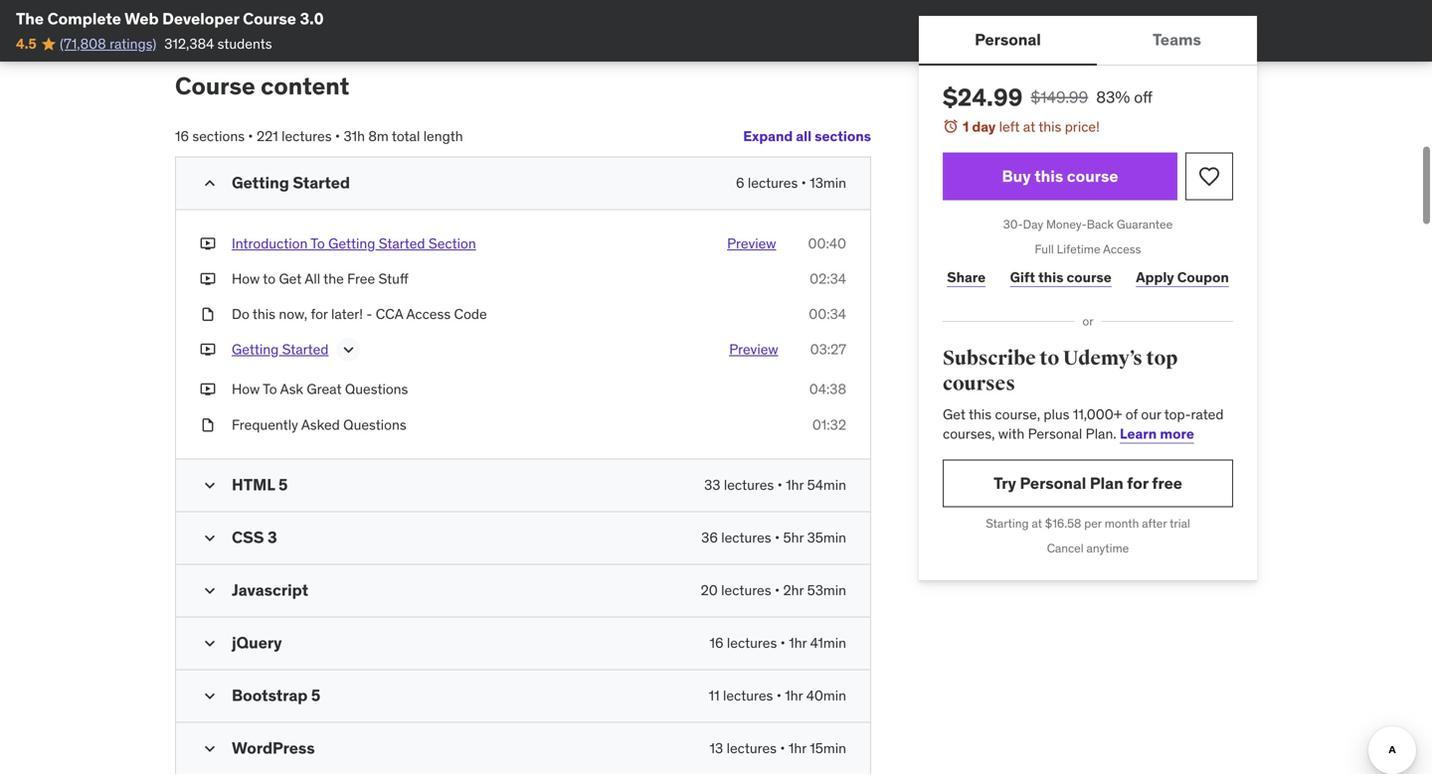 Task type: locate. For each thing, give the bounding box(es) containing it.
getting started button
[[232, 340, 329, 364]]

2 how from the top
[[232, 381, 260, 399]]

content
[[261, 71, 349, 101]]

36 lectures • 5hr 35min
[[701, 529, 846, 547]]

per
[[1084, 516, 1102, 532]]

• left 41min
[[780, 634, 786, 652]]

getting started down now,
[[232, 341, 329, 359]]

money-
[[1046, 217, 1087, 232]]

small image left bootstrap
[[200, 687, 220, 707]]

asked
[[301, 416, 340, 434]]

getting up the free
[[328, 235, 375, 253]]

small image left wordpress
[[200, 739, 220, 759]]

00:40
[[808, 235, 846, 253]]

course
[[1067, 166, 1118, 186], [1067, 268, 1112, 286]]

0 vertical spatial getting started
[[232, 172, 350, 193]]

course
[[243, 8, 296, 29], [175, 71, 255, 101]]

• for css 3
[[775, 529, 780, 547]]

xsmall image left ask
[[200, 380, 216, 400]]

at left $16.58
[[1032, 516, 1042, 532]]

lectures right 36
[[721, 529, 771, 547]]

1 horizontal spatial for
[[1127, 473, 1149, 494]]

•
[[248, 127, 253, 145], [335, 127, 340, 145], [801, 174, 806, 192], [777, 476, 783, 494], [775, 529, 780, 547], [775, 582, 780, 600], [780, 634, 786, 652], [777, 687, 782, 705], [780, 740, 785, 758]]

1 vertical spatial access
[[406, 305, 451, 323]]

xsmall image for how to ask great questions
[[200, 380, 216, 400]]

• left 31h 8m
[[335, 127, 340, 145]]

small image left javascript
[[200, 581, 220, 601]]

small image
[[200, 476, 220, 496], [200, 528, 220, 548], [200, 581, 220, 601], [200, 634, 220, 654], [200, 687, 220, 707], [200, 739, 220, 759]]

this inside button
[[1035, 166, 1063, 186]]

1 how from the top
[[232, 270, 260, 288]]

course up the students
[[243, 8, 296, 29]]

1hr
[[786, 476, 804, 494], [789, 634, 807, 652], [785, 687, 803, 705], [789, 740, 807, 758]]

lectures for getting started
[[748, 174, 798, 192]]

to for how
[[263, 270, 276, 288]]

this right do at left top
[[253, 305, 276, 323]]

5 small image from the top
[[200, 687, 220, 707]]

1 vertical spatial personal
[[1028, 425, 1082, 443]]

• for bootstrap 5
[[777, 687, 782, 705]]

$24.99 $149.99 83% off
[[943, 83, 1153, 112]]

getting down do at left top
[[232, 341, 279, 359]]

1 vertical spatial 5
[[311, 686, 321, 706]]

4 small image from the top
[[200, 634, 220, 654]]

1 day left at this price!
[[963, 118, 1100, 136]]

1 vertical spatial xsmall image
[[200, 380, 216, 400]]

starting at $16.58 per month after trial cancel anytime
[[986, 516, 1190, 556]]

3 xsmall image from the top
[[200, 416, 216, 435]]

xsmall image
[[200, 340, 216, 360], [200, 380, 216, 400], [200, 416, 216, 435]]

this for gift this course
[[1038, 268, 1064, 286]]

0 vertical spatial how
[[232, 270, 260, 288]]

2 vertical spatial xsmall image
[[200, 305, 216, 324]]

at right left
[[1023, 118, 1036, 136]]

tab list containing personal
[[919, 16, 1257, 66]]

1 vertical spatial preview
[[729, 341, 778, 359]]

0 vertical spatial 16
[[175, 127, 189, 145]]

started down 16 sections • 221 lectures • 31h 8m total length on the left top of the page
[[293, 172, 350, 193]]

16
[[175, 127, 189, 145], [710, 634, 724, 652]]

• for wordpress
[[780, 740, 785, 758]]

1 vertical spatial at
[[1032, 516, 1042, 532]]

sections
[[815, 127, 871, 145], [192, 127, 245, 145]]

access right cca
[[406, 305, 451, 323]]

1 vertical spatial to
[[263, 381, 277, 399]]

1 vertical spatial getting
[[328, 235, 375, 253]]

back
[[1087, 217, 1114, 232]]

this up courses,
[[969, 406, 992, 423]]

0 vertical spatial to
[[263, 270, 276, 288]]

• left 2hr
[[775, 582, 780, 600]]

1hr left 54min
[[786, 476, 804, 494]]

1 horizontal spatial to
[[311, 235, 325, 253]]

introduction to getting started section button
[[232, 234, 476, 254]]

personal up $16.58
[[1020, 473, 1086, 494]]

questions down 'show lecture description' icon
[[345, 381, 408, 399]]

0 vertical spatial xsmall image
[[200, 340, 216, 360]]

31h 8m
[[344, 127, 389, 145]]

small image
[[200, 173, 220, 193]]

1 vertical spatial course
[[175, 71, 255, 101]]

1 horizontal spatial access
[[1103, 242, 1141, 257]]

3
[[268, 527, 277, 548]]

wordpress
[[232, 738, 315, 759]]

sections up small icon at the left top
[[192, 127, 245, 145]]

this
[[1039, 118, 1062, 136], [1035, 166, 1063, 186], [1038, 268, 1064, 286], [253, 305, 276, 323], [969, 406, 992, 423]]

0 vertical spatial to
[[311, 235, 325, 253]]

1 vertical spatial get
[[943, 406, 966, 423]]

courses
[[943, 372, 1015, 396]]

lectures right 6
[[748, 174, 798, 192]]

get left all at top left
[[279, 270, 302, 288]]

lectures for javascript
[[721, 582, 771, 600]]

1 vertical spatial started
[[379, 235, 425, 253]]

0 vertical spatial at
[[1023, 118, 1036, 136]]

11 lectures • 1hr 40min
[[709, 687, 846, 705]]

0 vertical spatial getting
[[232, 172, 289, 193]]

access
[[1103, 242, 1141, 257], [406, 305, 451, 323]]

tab list
[[919, 16, 1257, 66]]

lectures right 33
[[724, 476, 774, 494]]

personal inside button
[[975, 29, 1041, 50]]

more
[[1160, 425, 1194, 443]]

1hr for bootstrap 5
[[785, 687, 803, 705]]

small image left html
[[200, 476, 220, 496]]

xsmall image left getting started button
[[200, 340, 216, 360]]

sections right all at right top
[[815, 127, 871, 145]]

anytime
[[1087, 541, 1129, 556]]

preview down 6
[[727, 235, 776, 253]]

small image left jquery
[[200, 634, 220, 654]]

1 horizontal spatial to
[[1040, 347, 1059, 371]]

312,384 students
[[164, 35, 272, 53]]

for
[[311, 305, 328, 323], [1127, 473, 1149, 494]]

1 getting started from the top
[[232, 172, 350, 193]]

01:32
[[812, 416, 846, 434]]

course for buy this course
[[1067, 166, 1118, 186]]

after
[[1142, 516, 1167, 532]]

1 vertical spatial 16
[[710, 634, 724, 652]]

0 horizontal spatial access
[[406, 305, 451, 323]]

• left 221
[[248, 127, 253, 145]]

free
[[1152, 473, 1183, 494]]

to down introduction
[[263, 270, 276, 288]]

16 up 11
[[710, 634, 724, 652]]

to left ask
[[263, 381, 277, 399]]

1 vertical spatial xsmall image
[[200, 270, 216, 289]]

questions
[[345, 381, 408, 399], [343, 416, 406, 434]]

0 horizontal spatial 16
[[175, 127, 189, 145]]

3.0
[[300, 8, 324, 29]]

0 horizontal spatial to
[[263, 270, 276, 288]]

0 vertical spatial for
[[311, 305, 328, 323]]

33 lectures • 1hr 54min
[[704, 476, 846, 494]]

small image for html 5
[[200, 476, 220, 496]]

plan
[[1090, 473, 1124, 494]]

buy this course button
[[943, 153, 1178, 201]]

2 vertical spatial xsmall image
[[200, 416, 216, 435]]

1hr left 40min
[[785, 687, 803, 705]]

1hr left 41min
[[789, 634, 807, 652]]

15min
[[810, 740, 846, 758]]

lectures down 20 lectures • 2hr 53min
[[727, 634, 777, 652]]

2 xsmall image from the top
[[200, 380, 216, 400]]

2 course from the top
[[1067, 268, 1112, 286]]

4.5
[[16, 35, 37, 53]]

5 right html
[[279, 475, 288, 495]]

0 vertical spatial course
[[1067, 166, 1118, 186]]

for for free
[[1127, 473, 1149, 494]]

started down now,
[[282, 341, 329, 359]]

this for buy this course
[[1035, 166, 1063, 186]]

css 3
[[232, 527, 277, 548]]

personal up the $24.99
[[975, 29, 1041, 50]]

personal down plus
[[1028, 425, 1082, 443]]

total
[[392, 127, 420, 145]]

coupon
[[1177, 268, 1229, 286]]

• left 40min
[[777, 687, 782, 705]]

this down $24.99 $149.99 83% off
[[1039, 118, 1062, 136]]

1 horizontal spatial sections
[[815, 127, 871, 145]]

221
[[257, 127, 278, 145]]

6 small image from the top
[[200, 739, 220, 759]]

0 horizontal spatial for
[[311, 305, 328, 323]]

this right "gift"
[[1038, 268, 1064, 286]]

16 left 221
[[175, 127, 189, 145]]

questions right the asked
[[343, 416, 406, 434]]

introduction to getting started section
[[232, 235, 476, 253]]

lectures right 221
[[282, 127, 332, 145]]

this inside "get this course, plus 11,000+ of our top-rated courses, with personal plan."
[[969, 406, 992, 423]]

0 horizontal spatial to
[[263, 381, 277, 399]]

lectures right 11
[[723, 687, 773, 705]]

course inside button
[[1067, 166, 1118, 186]]

3 xsmall image from the top
[[200, 305, 216, 324]]

• left 54min
[[777, 476, 783, 494]]

to inside button
[[311, 235, 325, 253]]

2 vertical spatial started
[[282, 341, 329, 359]]

13
[[710, 740, 723, 758]]

5 right bootstrap
[[311, 686, 321, 706]]

• left 13min
[[801, 174, 806, 192]]

trial
[[1170, 516, 1190, 532]]

how up do at left top
[[232, 270, 260, 288]]

• left 5hr in the right of the page
[[775, 529, 780, 547]]

wishlist image
[[1198, 165, 1221, 189]]

xsmall image left "frequently"
[[200, 416, 216, 435]]

16 for 16 sections • 221 lectures • 31h 8m total length
[[175, 127, 189, 145]]

xsmall image
[[200, 234, 216, 254], [200, 270, 216, 289], [200, 305, 216, 324]]

course down lifetime on the right
[[1067, 268, 1112, 286]]

3 small image from the top
[[200, 581, 220, 601]]

access for cca
[[406, 305, 451, 323]]

0 vertical spatial xsmall image
[[200, 234, 216, 254]]

courses,
[[943, 425, 995, 443]]

introduction
[[232, 235, 308, 253]]

lectures right 20
[[721, 582, 771, 600]]

to
[[263, 270, 276, 288], [1040, 347, 1059, 371]]

great
[[307, 381, 342, 399]]

0 vertical spatial access
[[1103, 242, 1141, 257]]

started up stuff
[[379, 235, 425, 253]]

how to ask great questions
[[232, 381, 408, 399]]

how up "frequently"
[[232, 381, 260, 399]]

0 horizontal spatial 5
[[279, 475, 288, 495]]

getting started down 221
[[232, 172, 350, 193]]

small image left css
[[200, 528, 220, 548]]

0 vertical spatial get
[[279, 270, 302, 288]]

at inside starting at $16.58 per month after trial cancel anytime
[[1032, 516, 1042, 532]]

• left 15min
[[780, 740, 785, 758]]

1 horizontal spatial get
[[943, 406, 966, 423]]

2hr
[[783, 582, 804, 600]]

lectures for css 3
[[721, 529, 771, 547]]

get
[[279, 270, 302, 288], [943, 406, 966, 423]]

getting down 221
[[232, 172, 289, 193]]

0 vertical spatial 5
[[279, 475, 288, 495]]

lectures for bootstrap 5
[[723, 687, 773, 705]]

1hr for wordpress
[[789, 740, 807, 758]]

access inside 30-day money-back guarantee full lifetime access
[[1103, 242, 1141, 257]]

share
[[947, 268, 986, 286]]

2 small image from the top
[[200, 528, 220, 548]]

started inside getting started button
[[282, 341, 329, 359]]

0 vertical spatial personal
[[975, 29, 1041, 50]]

to
[[311, 235, 325, 253], [263, 381, 277, 399]]

1 vertical spatial getting started
[[232, 341, 329, 359]]

this right buy
[[1035, 166, 1063, 186]]

gift this course link
[[1006, 258, 1116, 298]]

for right now,
[[311, 305, 328, 323]]

to left udemy's
[[1040, 347, 1059, 371]]

to up how to get all the free stuff on the top left
[[311, 235, 325, 253]]

1 horizontal spatial 16
[[710, 634, 724, 652]]

section
[[429, 235, 476, 253]]

learn more
[[1120, 425, 1194, 443]]

1 vertical spatial to
[[1040, 347, 1059, 371]]

subscribe to udemy's top courses
[[943, 347, 1178, 396]]

312,384
[[164, 35, 214, 53]]

0 vertical spatial questions
[[345, 381, 408, 399]]

for left free
[[1127, 473, 1149, 494]]

access down back
[[1103, 242, 1141, 257]]

5 for html 5
[[279, 475, 288, 495]]

83%
[[1096, 87, 1130, 107]]

20
[[701, 582, 718, 600]]

subscribe
[[943, 347, 1036, 371]]

-
[[366, 305, 372, 323]]

1hr left 15min
[[789, 740, 807, 758]]

1 vertical spatial how
[[232, 381, 260, 399]]

1 course from the top
[[1067, 166, 1118, 186]]

1 vertical spatial for
[[1127, 473, 1149, 494]]

53min
[[807, 582, 846, 600]]

course down 312,384 students
[[175, 71, 255, 101]]

16 sections • 221 lectures • 31h 8m total length
[[175, 127, 463, 145]]

lectures for jquery
[[727, 634, 777, 652]]

0 horizontal spatial get
[[279, 270, 302, 288]]

1 horizontal spatial 5
[[311, 686, 321, 706]]

this for do this now, for later! - cca access code
[[253, 305, 276, 323]]

course up back
[[1067, 166, 1118, 186]]

get up courses,
[[943, 406, 966, 423]]

preview left 03:27
[[729, 341, 778, 359]]

to inside subscribe to udemy's top courses
[[1040, 347, 1059, 371]]

1 vertical spatial course
[[1067, 268, 1112, 286]]

lectures right 13
[[727, 740, 777, 758]]

1 small image from the top
[[200, 476, 220, 496]]

2 xsmall image from the top
[[200, 270, 216, 289]]

16 lectures • 1hr 41min
[[710, 634, 846, 652]]

do
[[232, 305, 249, 323]]



Task type: describe. For each thing, give the bounding box(es) containing it.
top-
[[1164, 406, 1191, 423]]

small image for bootstrap 5
[[200, 687, 220, 707]]

code
[[454, 305, 487, 323]]

1hr for jquery
[[789, 634, 807, 652]]

try
[[994, 473, 1016, 494]]

all
[[305, 270, 320, 288]]

apply coupon
[[1136, 268, 1229, 286]]

0 horizontal spatial sections
[[192, 127, 245, 145]]

course,
[[995, 406, 1040, 423]]

the
[[16, 8, 44, 29]]

for for later!
[[311, 305, 328, 323]]

off
[[1134, 87, 1153, 107]]

2 vertical spatial personal
[[1020, 473, 1086, 494]]

small image for javascript
[[200, 581, 220, 601]]

11
[[709, 687, 720, 705]]

ratings)
[[109, 35, 156, 53]]

xsmall image for frequently asked questions
[[200, 416, 216, 435]]

later!
[[331, 305, 363, 323]]

6 lectures • 13min
[[736, 174, 846, 192]]

try personal plan for free link
[[943, 460, 1233, 508]]

small image for wordpress
[[200, 739, 220, 759]]

sections inside dropdown button
[[815, 127, 871, 145]]

show lecture description image
[[339, 340, 358, 360]]

rated
[[1191, 406, 1224, 423]]

or
[[1083, 314, 1094, 329]]

guarantee
[[1117, 217, 1173, 232]]

get inside "get this course, plus 11,000+ of our top-rated courses, with personal plan."
[[943, 406, 966, 423]]

30-
[[1003, 217, 1023, 232]]

54min
[[807, 476, 846, 494]]

buy
[[1002, 166, 1031, 186]]

• for html 5
[[777, 476, 783, 494]]

• for jquery
[[780, 634, 786, 652]]

13 lectures • 1hr 15min
[[710, 740, 846, 758]]

expand
[[743, 127, 793, 145]]

xsmall image for how to get all the free stuff
[[200, 270, 216, 289]]

to for subscribe
[[1040, 347, 1059, 371]]

small image for css 3
[[200, 528, 220, 548]]

11,000+
[[1073, 406, 1122, 423]]

30-day money-back guarantee full lifetime access
[[1003, 217, 1173, 257]]

learn
[[1120, 425, 1157, 443]]

started inside 'introduction to getting started section' button
[[379, 235, 425, 253]]

02:34
[[810, 270, 846, 288]]

the
[[323, 270, 344, 288]]

36
[[701, 529, 718, 547]]

the complete web developer course 3.0
[[16, 8, 324, 29]]

this for get this course, plus 11,000+ of our top-rated courses, with personal plan.
[[969, 406, 992, 423]]

with
[[998, 425, 1025, 443]]

bootstrap 5
[[232, 686, 321, 706]]

free
[[347, 270, 375, 288]]

learn more link
[[1120, 425, 1194, 443]]

5 for bootstrap 5
[[311, 686, 321, 706]]

expand all sections button
[[743, 117, 871, 157]]

• for javascript
[[775, 582, 780, 600]]

1 xsmall image from the top
[[200, 340, 216, 360]]

day
[[972, 118, 996, 136]]

33
[[704, 476, 721, 494]]

40min
[[806, 687, 846, 705]]

how to get all the free stuff
[[232, 270, 408, 288]]

teams
[[1153, 29, 1201, 50]]

35min
[[807, 529, 846, 547]]

try personal plan for free
[[994, 473, 1183, 494]]

expand all sections
[[743, 127, 871, 145]]

cca
[[376, 305, 403, 323]]

of
[[1126, 406, 1138, 423]]

xsmall image for do this now, for later! - cca access code
[[200, 305, 216, 324]]

day
[[1023, 217, 1043, 232]]

buy this course
[[1002, 166, 1118, 186]]

2 vertical spatial getting
[[232, 341, 279, 359]]

13min
[[810, 174, 846, 192]]

small image for jquery
[[200, 634, 220, 654]]

developer
[[162, 8, 239, 29]]

gift
[[1010, 268, 1035, 286]]

left
[[999, 118, 1020, 136]]

css
[[232, 527, 264, 548]]

udemy's
[[1063, 347, 1143, 371]]

16 for 16 lectures • 1hr 41min
[[710, 634, 724, 652]]

1 vertical spatial questions
[[343, 416, 406, 434]]

6
[[736, 174, 744, 192]]

how for how to get all the free stuff
[[232, 270, 260, 288]]

web
[[124, 8, 159, 29]]

how for how to ask great questions
[[232, 381, 260, 399]]

access for lifetime
[[1103, 242, 1141, 257]]

00:34
[[809, 305, 846, 323]]

(71,808
[[60, 35, 106, 53]]

1 xsmall image from the top
[[200, 234, 216, 254]]

course for gift this course
[[1067, 268, 1112, 286]]

javascript
[[232, 580, 308, 601]]

plan.
[[1086, 425, 1117, 443]]

0 vertical spatial preview
[[727, 235, 776, 253]]

0 vertical spatial started
[[293, 172, 350, 193]]

• for getting started
[[801, 174, 806, 192]]

to for how
[[263, 381, 277, 399]]

alarm image
[[943, 118, 959, 134]]

complete
[[47, 8, 121, 29]]

nasdaq image
[[192, 0, 306, 31]]

0 vertical spatial course
[[243, 8, 296, 29]]

41min
[[810, 634, 846, 652]]

our
[[1141, 406, 1161, 423]]

lectures for wordpress
[[727, 740, 777, 758]]

personal inside "get this course, plus 11,000+ of our top-rated courses, with personal plan."
[[1028, 425, 1082, 443]]

plus
[[1044, 406, 1070, 423]]

$149.99
[[1031, 87, 1088, 107]]

lectures for html 5
[[724, 476, 774, 494]]

(71,808 ratings)
[[60, 35, 156, 53]]

top
[[1146, 347, 1178, 371]]

1hr for html 5
[[786, 476, 804, 494]]

price!
[[1065, 118, 1100, 136]]

personal button
[[919, 16, 1097, 64]]

$24.99
[[943, 83, 1023, 112]]

frequently asked questions
[[232, 416, 406, 434]]

04:38
[[809, 381, 846, 399]]

to for introduction
[[311, 235, 325, 253]]

frequently
[[232, 416, 298, 434]]

share button
[[943, 258, 990, 298]]

apply
[[1136, 268, 1174, 286]]

month
[[1105, 516, 1139, 532]]

get this course, plus 11,000+ of our top-rated courses, with personal plan.
[[943, 406, 1224, 443]]

full
[[1035, 242, 1054, 257]]

03:27
[[810, 341, 846, 359]]

5hr
[[783, 529, 804, 547]]

html 5
[[232, 475, 288, 495]]

2 getting started from the top
[[232, 341, 329, 359]]



Task type: vqa. For each thing, say whether or not it's contained in the screenshot.
Frequently Asked Questions's xsmall image
yes



